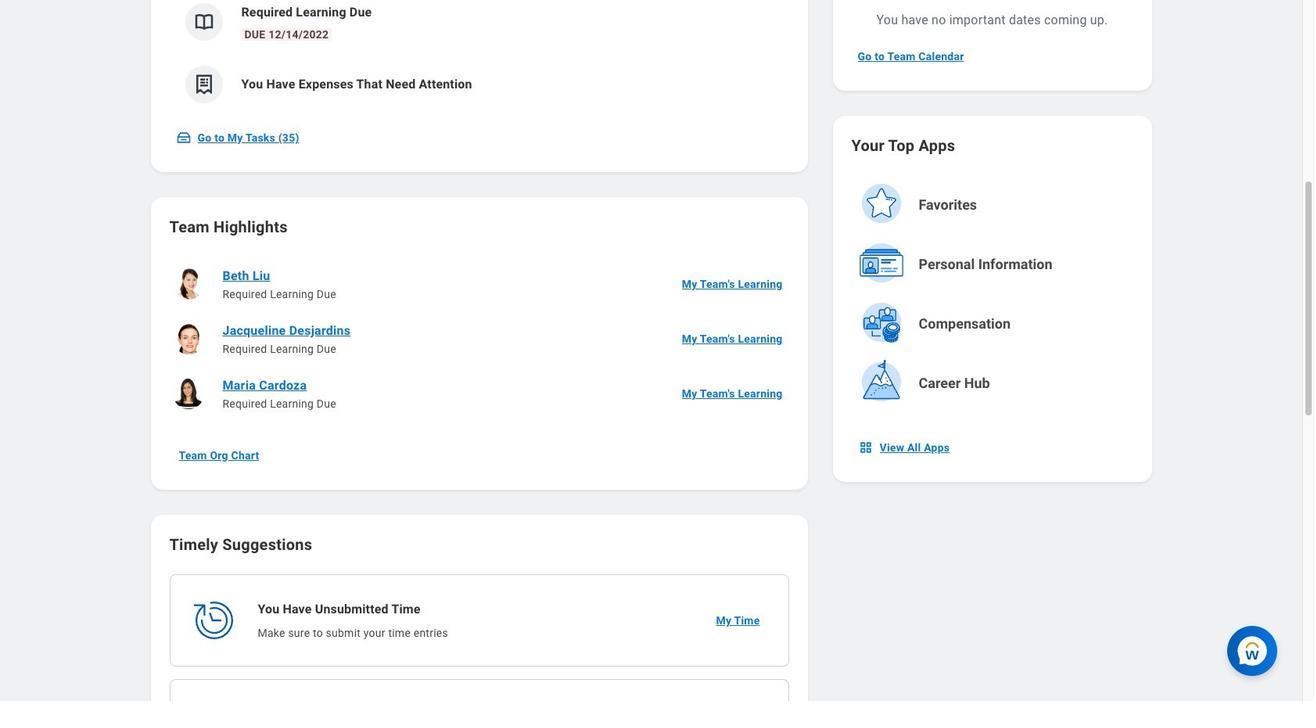 Task type: locate. For each thing, give the bounding box(es) containing it.
1 vertical spatial list
[[169, 257, 789, 421]]

nbox image
[[858, 440, 874, 455]]

2 list from the top
[[169, 257, 789, 421]]

0 vertical spatial list
[[169, 0, 789, 116]]

book open image
[[192, 10, 216, 34]]

inbox image
[[176, 130, 191, 146]]

list
[[169, 0, 789, 116], [169, 257, 789, 421]]



Task type: describe. For each thing, give the bounding box(es) containing it.
dashboard expenses image
[[192, 73, 216, 96]]

1 list from the top
[[169, 0, 789, 116]]



Task type: vqa. For each thing, say whether or not it's contained in the screenshot.
the top List
yes



